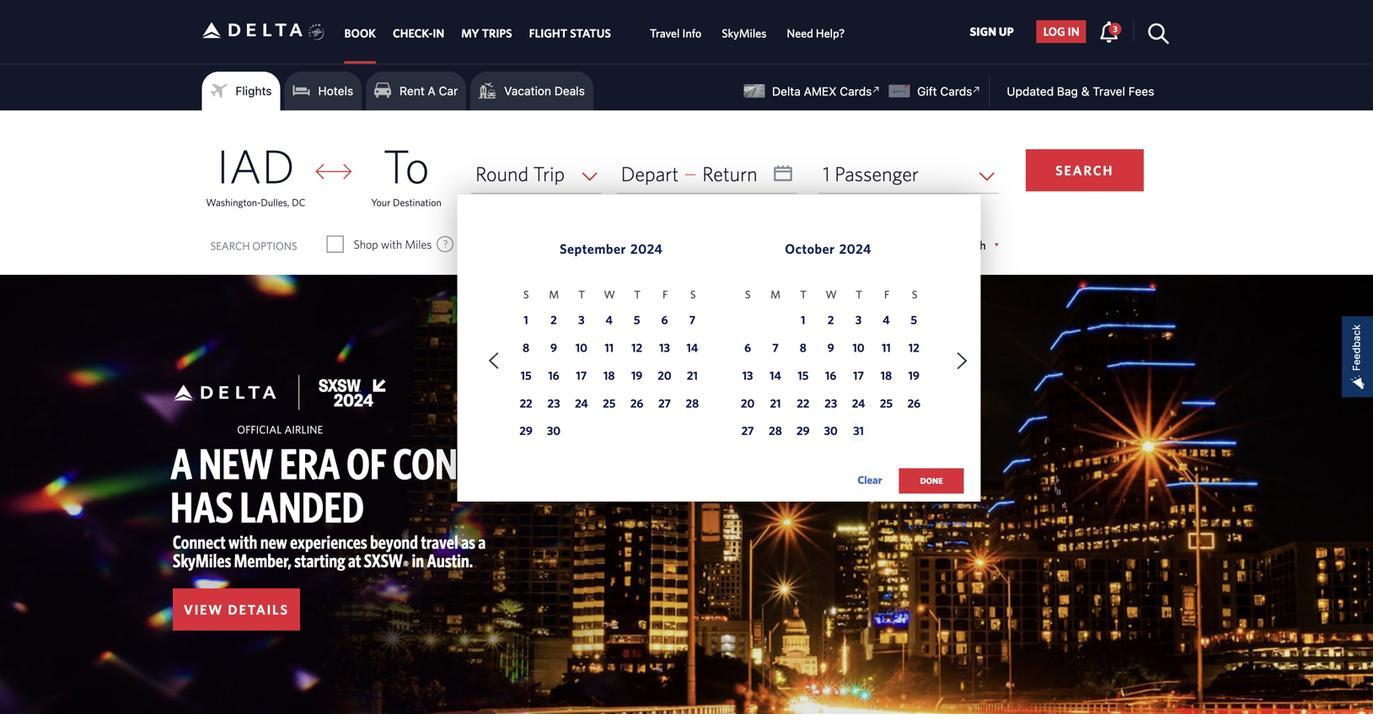Task type: locate. For each thing, give the bounding box(es) containing it.
1 horizontal spatial 4
[[883, 313, 890, 327]]

flexible
[[721, 237, 756, 251]]

1 f from the left
[[663, 288, 668, 301]]

2 w from the left
[[826, 288, 837, 301]]

bag
[[1058, 84, 1079, 98]]

10
[[576, 341, 588, 355], [853, 341, 865, 355]]

1 29 link from the left
[[515, 422, 537, 444]]

search inside button
[[1056, 162, 1115, 178]]

1 horizontal spatial 18
[[881, 369, 893, 382]]

iad
[[217, 138, 295, 193]]

t down october 2024
[[856, 288, 863, 301]]

26 for first 26 'link' from the right
[[908, 396, 921, 410]]

5 down my dates are flexible option
[[634, 313, 640, 327]]

a inside rent a car link
[[428, 84, 436, 98]]

13
[[660, 341, 670, 355], [743, 369, 754, 382]]

2 cards from the left
[[941, 84, 973, 98]]

12
[[632, 341, 643, 355], [909, 341, 920, 355]]

2 1 link from the left
[[793, 311, 815, 333]]

3 right log in
[[1114, 24, 1118, 34]]

5 link down advanced
[[904, 311, 926, 333]]

1 22 link from the left
[[515, 394, 537, 416]]

with inside book "tab panel"
[[381, 237, 402, 251]]

sign
[[970, 24, 997, 38]]

3 down october 2024
[[856, 313, 862, 327]]

1 23 from the left
[[548, 396, 560, 410]]

1 for 1 passenger
[[823, 162, 831, 186]]

need help? link
[[787, 18, 845, 48]]

1 Passenger field
[[819, 154, 999, 194]]

15
[[521, 369, 532, 382], [798, 369, 809, 382]]

m
[[549, 288, 559, 301], [771, 288, 781, 301]]

1 8 link from the left
[[515, 339, 537, 361]]

30 left 31
[[825, 424, 838, 438]]

in right ®
[[412, 550, 424, 571]]

2 11 from the left
[[882, 341, 891, 355]]

1 5 from the left
[[634, 313, 640, 327]]

travel right &
[[1093, 84, 1126, 98]]

0 horizontal spatial 9 link
[[543, 339, 565, 361]]

connect with new experiences beyond travel as a skymiles member, starting at sxsw
[[173, 531, 486, 571]]

w
[[604, 288, 616, 301], [826, 288, 837, 301]]

1 vertical spatial 27 link
[[737, 422, 759, 444]]

1 11 from the left
[[605, 341, 614, 355]]

0 horizontal spatial 21
[[687, 369, 698, 382]]

2 for october
[[828, 313, 835, 327]]

1 vertical spatial 6
[[745, 341, 752, 355]]

my
[[655, 237, 672, 251]]

3 link for september 2024
[[571, 311, 593, 333]]

with for new
[[229, 531, 258, 553]]

2 m from the left
[[771, 288, 781, 301]]

1 vertical spatial 14 link
[[765, 366, 787, 388]]

0 horizontal spatial 10
[[576, 341, 588, 355]]

5 link for september 2024
[[626, 311, 648, 333]]

0 horizontal spatial 25
[[603, 396, 616, 410]]

4 s from the left
[[912, 288, 918, 301]]

4 link
[[599, 311, 621, 333], [876, 311, 898, 333]]

1 horizontal spatial 12 link
[[904, 339, 926, 361]]

0 horizontal spatial 27
[[659, 396, 671, 410]]

24 link
[[571, 394, 593, 416], [848, 394, 870, 416]]

0 horizontal spatial 15 link
[[515, 366, 537, 388]]

23 for first 23 'link' from right
[[825, 396, 838, 410]]

0 vertical spatial 6 link
[[654, 311, 676, 333]]

12 link
[[626, 339, 648, 361], [904, 339, 926, 361]]

in
[[1068, 24, 1080, 38], [412, 550, 424, 571]]

f for october 2024
[[885, 288, 890, 301]]

1 17 from the left
[[576, 369, 587, 382]]

25 for second 25 link
[[880, 396, 893, 410]]

2 4 from the left
[[883, 313, 890, 327]]

1 horizontal spatial 27
[[742, 424, 754, 438]]

2 16 link from the left
[[820, 366, 842, 388]]

29 up connection
[[520, 424, 533, 438]]

3
[[1114, 24, 1118, 34], [579, 313, 585, 327], [856, 313, 862, 327]]

5 link
[[626, 311, 648, 333], [904, 311, 926, 333]]

2 link down october 2024
[[820, 311, 842, 333]]

19 link
[[626, 366, 648, 388], [904, 366, 926, 388]]

0 horizontal spatial 14
[[687, 341, 699, 355]]

0 horizontal spatial search
[[210, 240, 250, 252]]

connection
[[393, 438, 594, 488]]

® in austin.
[[403, 550, 473, 574]]

1 2 from the left
[[551, 313, 557, 327]]

0 horizontal spatial 7
[[690, 313, 696, 327]]

september 2024
[[560, 241, 663, 257]]

0 horizontal spatial 16 link
[[543, 366, 565, 388]]

travel left info at top
[[650, 26, 680, 40]]

25 link
[[599, 394, 621, 416], [876, 394, 898, 416]]

1 4 from the left
[[606, 313, 613, 327]]

0 horizontal spatial 22 link
[[515, 394, 537, 416]]

1 10 from the left
[[576, 341, 588, 355]]

1 horizontal spatial 11
[[882, 341, 891, 355]]

1 horizontal spatial travel
[[1093, 84, 1126, 98]]

0 horizontal spatial 2
[[551, 313, 557, 327]]

0 vertical spatial a
[[428, 84, 436, 98]]

1 vertical spatial 27
[[742, 424, 754, 438]]

1 horizontal spatial 19
[[909, 369, 920, 382]]

0 horizontal spatial 30
[[547, 424, 561, 438]]

2 25 from the left
[[880, 396, 893, 410]]

s down the dates at top
[[691, 288, 696, 301]]

1 30 from the left
[[547, 424, 561, 438]]

29 left 31
[[797, 424, 810, 438]]

29 for first 29 'link'
[[520, 424, 533, 438]]

2 15 from the left
[[798, 369, 809, 382]]

4 link for september 2024
[[599, 311, 621, 333]]

1 26 from the left
[[631, 396, 644, 410]]

1 horizontal spatial 6 link
[[737, 339, 759, 361]]

1 horizontal spatial 20 link
[[737, 394, 759, 416]]

1 24 from the left
[[575, 396, 588, 410]]

1 18 link from the left
[[599, 366, 621, 388]]

skymiles up "view"
[[173, 550, 231, 571]]

0 horizontal spatial 20 link
[[654, 366, 676, 388]]

2 link for september
[[543, 311, 565, 333]]

4 t from the left
[[856, 288, 863, 301]]

5 for october 2024
[[911, 313, 918, 327]]

1 link for october
[[793, 311, 815, 333]]

search for search options
[[210, 240, 250, 252]]

hotels
[[318, 84, 354, 98]]

1 horizontal spatial 10 link
[[848, 339, 870, 361]]

with for miles
[[381, 237, 402, 251]]

search down washington-
[[210, 240, 250, 252]]

travel
[[650, 26, 680, 40], [1093, 84, 1126, 98]]

2 10 from the left
[[853, 341, 865, 355]]

0 horizontal spatial 1 link
[[515, 311, 537, 333]]

0 horizontal spatial 3
[[579, 313, 585, 327]]

delta
[[773, 84, 801, 98]]

1 horizontal spatial 2 link
[[820, 311, 842, 333]]

1 t from the left
[[579, 288, 585, 301]]

1 horizontal spatial 11 link
[[876, 339, 898, 361]]

0 horizontal spatial 5
[[634, 313, 640, 327]]

23 link
[[543, 394, 565, 416], [820, 394, 842, 416]]

1 horizontal spatial 14 link
[[765, 366, 787, 388]]

1 left passenger
[[823, 162, 831, 186]]

1 4 link from the left
[[599, 311, 621, 333]]

calendar expanded, use arrow keys to select date application
[[458, 195, 981, 512]]

None text field
[[617, 154, 797, 194]]

17
[[576, 369, 587, 382], [854, 369, 865, 382]]

in inside ® in austin.
[[412, 550, 424, 571]]

2 22 link from the left
[[793, 394, 815, 416]]

1 24 link from the left
[[571, 394, 593, 416]]

My dates are flexible checkbox
[[629, 236, 644, 253]]

1 horizontal spatial 5 link
[[904, 311, 926, 333]]

1 16 from the left
[[548, 369, 560, 382]]

at
[[348, 550, 361, 571]]

1 horizontal spatial w
[[826, 288, 837, 301]]

deals
[[555, 84, 585, 98]]

11 for 1st 11 link from the right
[[882, 341, 891, 355]]

1 vertical spatial 14
[[770, 369, 782, 382]]

depart
[[621, 162, 679, 186]]

1 19 link from the left
[[626, 366, 648, 388]]

0 horizontal spatial 23
[[548, 396, 560, 410]]

25
[[603, 396, 616, 410], [880, 396, 893, 410]]

in right log
[[1068, 24, 1080, 38]]

1 16 link from the left
[[543, 366, 565, 388]]

5 link for october 2024
[[904, 311, 926, 333]]

1 horizontal spatial 21
[[770, 396, 781, 410]]

1 horizontal spatial 19 link
[[904, 366, 926, 388]]

30 up connection
[[547, 424, 561, 438]]

t down my dates are flexible option
[[634, 288, 641, 301]]

Round Trip field
[[471, 154, 602, 194]]

30 link
[[543, 422, 565, 444], [820, 422, 842, 444]]

0 horizontal spatial 7 link
[[682, 311, 704, 333]]

1 horizontal spatial 1 link
[[793, 311, 815, 333]]

1 horizontal spatial 24 link
[[848, 394, 870, 416]]

2024
[[631, 241, 663, 257], [840, 241, 872, 257]]

0 vertical spatial 20
[[658, 369, 672, 382]]

1 vertical spatial with
[[229, 531, 258, 553]]

1 vertical spatial 13
[[743, 369, 754, 382]]

8 for 1st 8 link from the right
[[800, 341, 807, 355]]

0 vertical spatial 27
[[659, 396, 671, 410]]

0 horizontal spatial 12 link
[[626, 339, 648, 361]]

cards right the gift at the top of the page
[[941, 84, 973, 98]]

2024 for september 2024
[[631, 241, 663, 257]]

0 horizontal spatial 26
[[631, 396, 644, 410]]

search down &
[[1056, 162, 1115, 178]]

2 down the refundable fares
[[551, 313, 557, 327]]

t down september
[[579, 288, 585, 301]]

0 horizontal spatial 2024
[[631, 241, 663, 257]]

with inside connect with new experiences beyond travel as a skymiles member, starting at sxsw
[[229, 531, 258, 553]]

to your destination
[[371, 138, 442, 208]]

17 link
[[571, 366, 593, 388], [848, 366, 870, 388]]

2 2 link from the left
[[820, 311, 842, 333]]

0 vertical spatial 14 link
[[682, 339, 704, 361]]

10 link
[[571, 339, 593, 361], [848, 339, 870, 361]]

6 for topmost the 6 link
[[662, 313, 668, 327]]

1 horizontal spatial skymiles
[[722, 26, 767, 40]]

4 for september 2024
[[606, 313, 613, 327]]

16 link
[[543, 366, 565, 388], [820, 366, 842, 388]]

1 m from the left
[[549, 288, 559, 301]]

1 down refundable
[[524, 313, 529, 327]]

2 30 link from the left
[[820, 422, 842, 444]]

17 for first 17 link from the right
[[854, 369, 865, 382]]

21 for the bottom 21 link
[[770, 396, 781, 410]]

0 horizontal spatial a
[[170, 438, 193, 488]]

1 horizontal spatial cards
[[941, 84, 973, 98]]

5 link down my dates are flexible option
[[626, 311, 648, 333]]

0 horizontal spatial 13
[[660, 341, 670, 355]]

in for ® in austin.
[[412, 550, 424, 571]]

s down flexible
[[745, 288, 751, 301]]

1 8 from the left
[[523, 341, 530, 355]]

1 down october
[[801, 313, 806, 327]]

13 link
[[654, 339, 676, 361], [737, 366, 759, 388]]

tab list
[[336, 0, 856, 64]]

1 25 from the left
[[603, 396, 616, 410]]

14 link
[[682, 339, 704, 361], [765, 366, 787, 388]]

2 down october 2024
[[828, 313, 835, 327]]

m for september
[[549, 288, 559, 301]]

11 for second 11 link from the right
[[605, 341, 614, 355]]

0 horizontal spatial 10 link
[[571, 339, 593, 361]]

20
[[658, 369, 672, 382], [741, 396, 755, 410]]

1 horizontal spatial 26
[[908, 396, 921, 410]]

0 horizontal spatial 28 link
[[682, 394, 704, 416]]

27 for 27 link to the right
[[742, 424, 754, 438]]

1 horizontal spatial search
[[1056, 162, 1115, 178]]

1 inside field
[[823, 162, 831, 186]]

1 horizontal spatial 2
[[828, 313, 835, 327]]

skymiles right info at top
[[722, 26, 767, 40]]

10 for 1st 10 link
[[576, 341, 588, 355]]

1 horizontal spatial 14
[[770, 369, 782, 382]]

3 link down october 2024
[[848, 311, 870, 333]]

log in
[[1044, 24, 1080, 38]]

2 2024 from the left
[[840, 241, 872, 257]]

1 25 link from the left
[[599, 394, 621, 416]]

1 29 from the left
[[520, 424, 533, 438]]

trips
[[482, 26, 512, 40]]

has
[[170, 481, 234, 531]]

22
[[520, 396, 533, 410], [797, 396, 810, 410]]

19 for 2nd 19 'link' from the left
[[909, 369, 920, 382]]

0 horizontal spatial 12
[[632, 341, 643, 355]]

1 19 from the left
[[632, 369, 643, 382]]

tab list containing book
[[336, 0, 856, 64]]

1 horizontal spatial 9 link
[[820, 339, 842, 361]]

23 for 1st 23 'link'
[[548, 396, 560, 410]]

my
[[462, 26, 480, 40]]

1 link down refundable
[[515, 311, 537, 333]]

1 1 link from the left
[[515, 311, 537, 333]]

1 horizontal spatial 4 link
[[876, 311, 898, 333]]

0 vertical spatial search
[[1056, 162, 1115, 178]]

2 5 from the left
[[911, 313, 918, 327]]

2 29 from the left
[[797, 424, 810, 438]]

2 26 from the left
[[908, 396, 921, 410]]

2024 right october
[[840, 241, 872, 257]]

2 17 from the left
[[854, 369, 865, 382]]

1 vertical spatial travel
[[1093, 84, 1126, 98]]

hotels link
[[293, 78, 354, 104]]

0 horizontal spatial 20
[[658, 369, 672, 382]]

7
[[690, 313, 696, 327], [773, 341, 779, 355]]

25 for 2nd 25 link from the right
[[603, 396, 616, 410]]

1 cards from the left
[[840, 84, 872, 98]]

1 horizontal spatial 5
[[911, 313, 918, 327]]

1 horizontal spatial 30 link
[[820, 422, 842, 444]]

0 horizontal spatial 23 link
[[543, 394, 565, 416]]

austin.
[[427, 550, 473, 571]]

0 horizontal spatial 24 link
[[571, 394, 593, 416]]

0 horizontal spatial 2 link
[[543, 311, 565, 333]]

w down 'september 2024'
[[604, 288, 616, 301]]

a left car
[[428, 84, 436, 98]]

1 horizontal spatial 9
[[828, 341, 835, 355]]

s down advanced
[[912, 288, 918, 301]]

rent a car
[[400, 84, 458, 98]]

2 4 link from the left
[[876, 311, 898, 333]]

2 29 link from the left
[[793, 422, 815, 444]]

3 link down september
[[571, 311, 593, 333]]

0 horizontal spatial 29 link
[[515, 422, 537, 444]]

1 9 link from the left
[[543, 339, 565, 361]]

1 vertical spatial 7 link
[[765, 339, 787, 361]]

1 2 link from the left
[[543, 311, 565, 333]]

14
[[687, 341, 699, 355], [770, 369, 782, 382]]

0 horizontal spatial 17
[[576, 369, 587, 382]]

0 horizontal spatial with
[[229, 531, 258, 553]]

options
[[253, 240, 297, 252]]

9 link
[[543, 339, 565, 361], [820, 339, 842, 361]]

2 8 from the left
[[800, 341, 807, 355]]

8
[[523, 341, 530, 355], [800, 341, 807, 355]]

2 18 link from the left
[[876, 366, 898, 388]]

3 down september
[[579, 313, 585, 327]]

28
[[686, 396, 699, 410], [769, 424, 783, 438]]

10 for second 10 link from left
[[853, 341, 865, 355]]

1 23 link from the left
[[543, 394, 565, 416]]

flight status
[[529, 26, 611, 40]]

20 link
[[654, 366, 676, 388], [737, 394, 759, 416]]

updated bag & travel fees link
[[991, 84, 1155, 98]]

destination
[[393, 197, 442, 208]]

2 link down the refundable fares
[[543, 311, 565, 333]]

search for search
[[1056, 162, 1115, 178]]

your
[[371, 197, 391, 208]]

2 2 from the left
[[828, 313, 835, 327]]

t down october
[[801, 288, 807, 301]]

29 link
[[515, 422, 537, 444], [793, 422, 815, 444]]

2 f from the left
[[885, 288, 890, 301]]

1 horizontal spatial 6
[[745, 341, 752, 355]]

0 horizontal spatial 11
[[605, 341, 614, 355]]

with right shop
[[381, 237, 402, 251]]

1 5 link from the left
[[626, 311, 648, 333]]

2 link for october
[[820, 311, 842, 333]]

0 vertical spatial 7
[[690, 313, 696, 327]]

a left new
[[170, 438, 193, 488]]

6 for the 6 link to the right
[[745, 341, 752, 355]]

1 22 from the left
[[520, 396, 533, 410]]

1 link down october
[[793, 311, 815, 333]]

1 horizontal spatial 26 link
[[904, 394, 926, 416]]

skymiles
[[722, 26, 767, 40], [173, 550, 231, 571]]

0 horizontal spatial 6 link
[[654, 311, 676, 333]]

1 for the '1' link corresponding to september
[[524, 313, 529, 327]]

1 30 link from the left
[[543, 422, 565, 444]]

0 vertical spatial 7 link
[[682, 311, 704, 333]]

1 vertical spatial a
[[170, 438, 193, 488]]

member,
[[234, 550, 292, 571]]

3 link right log in
[[1100, 20, 1122, 42]]

2 25 link from the left
[[876, 394, 898, 416]]

advanced
[[901, 238, 950, 252]]

0 vertical spatial 13 link
[[654, 339, 676, 361]]

1 vertical spatial 7
[[773, 341, 779, 355]]

1 w from the left
[[604, 288, 616, 301]]

14 for 14 link to the right
[[770, 369, 782, 382]]

a
[[428, 84, 436, 98], [170, 438, 193, 488]]

2 23 from the left
[[825, 396, 838, 410]]

2024 left the dates at top
[[631, 241, 663, 257]]

11
[[605, 341, 614, 355], [882, 341, 891, 355]]

2 9 from the left
[[828, 341, 835, 355]]

6 link
[[654, 311, 676, 333], [737, 339, 759, 361]]

2 24 from the left
[[853, 396, 866, 410]]

1 horizontal spatial 21 link
[[765, 394, 787, 416]]

0 horizontal spatial 6
[[662, 313, 668, 327]]

1 2024 from the left
[[631, 241, 663, 257]]

8 link
[[515, 339, 537, 361], [793, 339, 815, 361]]

1 11 link from the left
[[599, 339, 621, 361]]

2 5 link from the left
[[904, 311, 926, 333]]

with left new
[[229, 531, 258, 553]]

30
[[547, 424, 561, 438], [825, 424, 838, 438]]

w down october 2024
[[826, 288, 837, 301]]

cards right 'amex'
[[840, 84, 872, 98]]

1 horizontal spatial 16
[[826, 369, 837, 382]]

0 horizontal spatial 1
[[524, 313, 529, 327]]

september
[[560, 241, 627, 257]]

1 horizontal spatial 7 link
[[765, 339, 787, 361]]

2 19 from the left
[[909, 369, 920, 382]]

book tab panel
[[0, 110, 1374, 512]]

cards inside gift cards link
[[941, 84, 973, 98]]

1 vertical spatial 21
[[770, 396, 781, 410]]

1 horizontal spatial 29 link
[[793, 422, 815, 444]]

5 down advanced
[[911, 313, 918, 327]]

1 horizontal spatial 22
[[797, 396, 810, 410]]

book link
[[345, 18, 376, 48]]

18 link
[[599, 366, 621, 388], [876, 366, 898, 388]]

in inside button
[[1068, 24, 1080, 38]]

s down refundable
[[524, 288, 529, 301]]

as
[[462, 531, 476, 553]]



Task type: describe. For each thing, give the bounding box(es) containing it.
0 vertical spatial 21 link
[[682, 366, 704, 388]]

1 15 link from the left
[[515, 366, 537, 388]]

up
[[999, 24, 1014, 38]]

car
[[439, 84, 458, 98]]

w for october
[[826, 288, 837, 301]]

&
[[1082, 84, 1090, 98]]

miles
[[405, 237, 432, 251]]

26 for 2nd 26 'link' from right
[[631, 396, 644, 410]]

skymiles inside connect with new experiences beyond travel as a skymiles member, starting at sxsw
[[173, 550, 231, 571]]

1 26 link from the left
[[626, 394, 648, 416]]

1 link for september
[[515, 311, 537, 333]]

2 10 link from the left
[[848, 339, 870, 361]]

view
[[184, 602, 224, 617]]

f for september 2024
[[663, 288, 668, 301]]

2 24 link from the left
[[848, 394, 870, 416]]

vacation deals link
[[479, 78, 585, 104]]

2 19 link from the left
[[904, 366, 926, 388]]

w for september
[[604, 288, 616, 301]]

gift cards
[[918, 84, 973, 98]]

2 horizontal spatial 3
[[1114, 24, 1118, 34]]

book
[[345, 26, 376, 40]]

info
[[683, 26, 702, 40]]

view details
[[184, 602, 289, 617]]

4 link for october 2024
[[876, 311, 898, 333]]

need
[[787, 26, 814, 40]]

4 for october 2024
[[883, 313, 890, 327]]

check-in link
[[393, 18, 445, 48]]

2 15 link from the left
[[793, 366, 815, 388]]

travel info link
[[650, 18, 702, 48]]

2 horizontal spatial 3 link
[[1100, 20, 1122, 42]]

2 8 link from the left
[[793, 339, 815, 361]]

washington-
[[206, 197, 261, 208]]

sign up
[[970, 24, 1014, 38]]

2024 for october 2024
[[840, 241, 872, 257]]

0 vertical spatial travel
[[650, 26, 680, 40]]

details
[[228, 602, 289, 617]]

1 for the '1' link associated with october
[[801, 313, 806, 327]]

1 vertical spatial 20
[[741, 396, 755, 410]]

1 18 from the left
[[604, 369, 615, 382]]

log in button
[[1037, 20, 1087, 43]]

search options
[[210, 240, 297, 252]]

dulles,
[[261, 197, 290, 208]]

help?
[[816, 26, 845, 40]]

24 for first the 24 link from right
[[853, 396, 866, 410]]

updated
[[1007, 84, 1054, 98]]

my trips link
[[462, 18, 512, 48]]

new
[[261, 531, 287, 553]]

0 vertical spatial 28 link
[[682, 394, 704, 416]]

my trips
[[462, 26, 512, 40]]

2 11 link from the left
[[876, 339, 898, 361]]

3 for october 2024
[[856, 313, 862, 327]]

rent
[[400, 84, 425, 98]]

17 for 2nd 17 link from the right
[[576, 369, 587, 382]]

3 for september 2024
[[579, 313, 585, 327]]

advanced search
[[901, 238, 987, 252]]

2 26 link from the left
[[904, 394, 926, 416]]

passenger
[[835, 162, 919, 186]]

21 for the topmost 21 link
[[687, 369, 698, 382]]

october 2024
[[785, 241, 872, 257]]

1 12 link from the left
[[626, 339, 648, 361]]

done
[[921, 476, 943, 486]]

refundable
[[504, 237, 558, 251]]

0 horizontal spatial 13 link
[[654, 339, 676, 361]]

2 23 link from the left
[[820, 394, 842, 416]]

travel info
[[650, 26, 702, 40]]

0 vertical spatial 28
[[686, 396, 699, 410]]

starting
[[295, 550, 345, 571]]

2 9 link from the left
[[820, 339, 842, 361]]

check-in
[[393, 26, 445, 40]]

2 t from the left
[[634, 288, 641, 301]]

refundable fares
[[504, 237, 586, 251]]

october
[[785, 241, 835, 257]]

status
[[570, 26, 611, 40]]

31 link
[[848, 422, 870, 444]]

flights
[[236, 84, 272, 98]]

2 30 from the left
[[825, 424, 838, 438]]

Shop with Miles checkbox
[[328, 236, 343, 253]]

2 12 from the left
[[909, 341, 920, 355]]

7 for left "7" link
[[690, 313, 696, 327]]

2 12 link from the left
[[904, 339, 926, 361]]

3 link for october 2024
[[848, 311, 870, 333]]

dc
[[292, 197, 306, 208]]

2 22 from the left
[[797, 396, 810, 410]]

flight status link
[[529, 18, 611, 48]]

new
[[199, 438, 273, 488]]

7 for the rightmost "7" link
[[773, 341, 779, 355]]

this link opens another site in a new window that may not follow the same accessibility policies as delta air lines. image
[[869, 82, 885, 98]]

my dates are flexible
[[655, 237, 756, 251]]

of
[[347, 438, 387, 488]]

m for october
[[771, 288, 781, 301]]

shop
[[354, 237, 378, 251]]

sxsw
[[364, 550, 403, 571]]

a inside a new era of connection has landed
[[170, 438, 193, 488]]

31
[[854, 424, 864, 438]]

flights link
[[210, 78, 272, 104]]

travel
[[421, 531, 459, 553]]

landed
[[240, 481, 364, 531]]

this link opens another site in a new window that may not follow the same accessibility policies as delta air lines. image
[[969, 82, 985, 98]]

dates
[[674, 237, 701, 251]]

29 for 1st 29 'link' from right
[[797, 424, 810, 438]]

2 16 from the left
[[826, 369, 837, 382]]

clear button
[[858, 467, 883, 493]]

gift
[[918, 84, 938, 98]]

0 horizontal spatial 14 link
[[682, 339, 704, 361]]

0 vertical spatial 20 link
[[654, 366, 676, 388]]

24 for second the 24 link from right
[[575, 396, 588, 410]]

27 for 27 link to the left
[[659, 396, 671, 410]]

fares
[[561, 237, 586, 251]]

3 t from the left
[[801, 288, 807, 301]]

skyteam image
[[309, 6, 325, 58]]

1 vertical spatial 28 link
[[765, 422, 787, 444]]

14 for leftmost 14 link
[[687, 341, 699, 355]]

0 horizontal spatial 27 link
[[654, 394, 676, 416]]

1 vertical spatial 21 link
[[765, 394, 787, 416]]

skymiles link
[[722, 18, 767, 48]]

1 horizontal spatial 27 link
[[737, 422, 759, 444]]

1 9 from the left
[[551, 341, 557, 355]]

3 s from the left
[[745, 288, 751, 301]]

cards inside delta amex cards link
[[840, 84, 872, 98]]

delta amex cards link
[[744, 82, 885, 98]]

19 for 2nd 19 'link' from the right
[[632, 369, 643, 382]]

2 for september
[[551, 313, 557, 327]]

in for log in
[[1068, 24, 1080, 38]]

2 18 from the left
[[881, 369, 893, 382]]

delta amex cards
[[773, 84, 872, 98]]

vacation deals
[[505, 84, 585, 98]]

fees
[[1129, 84, 1155, 98]]

connect
[[173, 531, 226, 553]]

delta air lines image
[[202, 4, 303, 56]]

log
[[1044, 24, 1066, 38]]

1 vertical spatial 28
[[769, 424, 783, 438]]

in
[[433, 26, 445, 40]]

2 s from the left
[[691, 288, 696, 301]]

view details link
[[173, 589, 300, 631]]

era
[[280, 438, 341, 488]]

2 17 link from the left
[[848, 366, 870, 388]]

1 15 from the left
[[521, 369, 532, 382]]

1 10 link from the left
[[571, 339, 593, 361]]

a new era of connection has landed
[[170, 438, 594, 531]]

8 for 1st 8 link from left
[[523, 341, 530, 355]]

clear
[[858, 474, 883, 486]]

0 vertical spatial skymiles
[[722, 26, 767, 40]]

rent a car link
[[375, 78, 458, 104]]

are
[[704, 237, 719, 251]]

beyond
[[370, 531, 418, 553]]

updated bag & travel fees
[[1007, 84, 1155, 98]]

0 vertical spatial 13
[[660, 341, 670, 355]]

experiences
[[290, 531, 368, 553]]

1 s from the left
[[524, 288, 529, 301]]

none text field inside book "tab panel"
[[617, 154, 797, 194]]

1 17 link from the left
[[571, 366, 593, 388]]

check-
[[393, 26, 433, 40]]

gift cards link
[[889, 82, 985, 98]]

sign up link
[[964, 20, 1021, 43]]

®
[[403, 558, 409, 574]]

5 for september 2024
[[634, 313, 640, 327]]

1 vertical spatial 13 link
[[737, 366, 759, 388]]

1 12 from the left
[[632, 341, 643, 355]]

done button
[[900, 468, 965, 494]]

flight
[[529, 26, 568, 40]]



Task type: vqa. For each thing, say whether or not it's contained in the screenshot.


